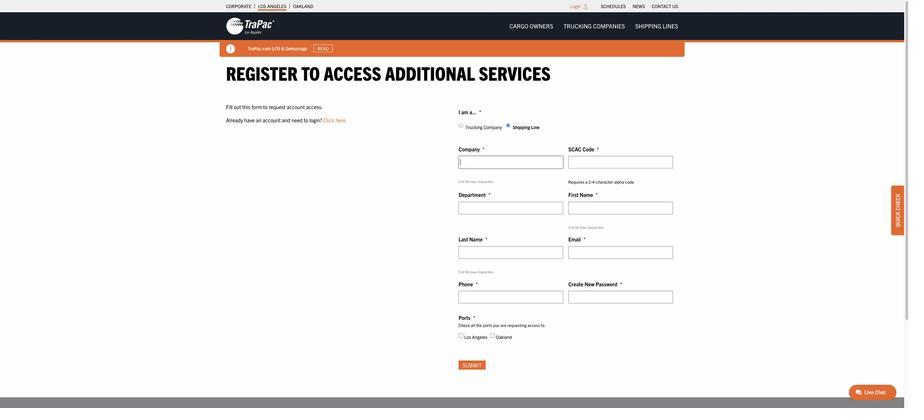 Task type: describe. For each thing, give the bounding box(es) containing it.
new
[[585, 281, 595, 287]]

0 of 50 max characters for company
[[459, 179, 494, 184]]

trucking companies link
[[558, 20, 630, 33]]

of for company
[[461, 179, 464, 184]]

i
[[459, 109, 460, 115]]

max for company
[[470, 179, 477, 184]]

shipping for shipping line
[[513, 124, 530, 130]]

access
[[324, 61, 381, 85]]

character
[[596, 179, 613, 185]]

lfd
[[272, 45, 280, 51]]

have
[[244, 117, 255, 123]]

contact
[[652, 3, 671, 9]]

you
[[493, 323, 500, 328]]

owners
[[530, 22, 553, 30]]

contact us
[[652, 3, 678, 9]]

cargo owners
[[510, 22, 553, 30]]

the
[[476, 323, 482, 328]]

quick check
[[895, 194, 901, 227]]

* inside ports * check all the ports you are requesting access to.
[[473, 315, 475, 321]]

read link
[[314, 45, 333, 52]]

a
[[585, 179, 588, 185]]

corporate
[[226, 3, 251, 9]]

password
[[596, 281, 617, 287]]

of for last
[[461, 270, 464, 274]]

and
[[282, 117, 290, 123]]

scac code *
[[568, 146, 599, 152]]

ports * check all the ports you are requesting access to.
[[459, 315, 546, 328]]

Oakland checkbox
[[490, 334, 495, 338]]

none submit inside register to access additional services main content
[[459, 361, 486, 370]]

a...
[[469, 109, 477, 115]]

2-
[[589, 179, 592, 185]]

0 for first name
[[568, 225, 570, 230]]

* right phone
[[476, 281, 478, 287]]

ports
[[483, 323, 492, 328]]

0 vertical spatial check
[[895, 194, 901, 211]]

of for first
[[571, 225, 574, 230]]

click here. link
[[323, 117, 347, 123]]

name for first name
[[580, 192, 593, 198]]

trucking for trucking companies
[[564, 22, 592, 30]]

trucking companies
[[564, 22, 625, 30]]

50 for company
[[465, 179, 469, 184]]

department *
[[459, 192, 491, 198]]

news
[[633, 3, 645, 9]]

department
[[459, 192, 486, 198]]

name for last name
[[469, 236, 483, 243]]

an
[[256, 117, 261, 123]]

0 of 50 max characters for last name
[[459, 270, 494, 274]]

quick
[[895, 212, 901, 227]]

this
[[242, 104, 250, 110]]

characters for company *
[[477, 179, 494, 184]]

last
[[459, 236, 468, 243]]

lines
[[663, 22, 678, 30]]

&
[[281, 45, 285, 51]]

register to access additional services
[[226, 61, 551, 85]]

* down requires a 2-4 character alpha code
[[596, 192, 598, 198]]

corporate link
[[226, 2, 251, 11]]

* right code
[[597, 146, 599, 152]]

phone *
[[459, 281, 478, 287]]

trapac.com
[[248, 45, 271, 51]]

fill
[[226, 104, 233, 110]]

fill out this form to request account access.
[[226, 104, 323, 110]]

cargo owners link
[[504, 20, 558, 33]]

1 vertical spatial to
[[263, 104, 268, 110]]

Trucking Company radio
[[459, 123, 463, 128]]

max for first
[[580, 225, 586, 230]]

0 horizontal spatial oakland
[[293, 3, 313, 9]]

am
[[461, 109, 468, 115]]

email *
[[568, 236, 586, 243]]

requesting
[[507, 323, 527, 328]]

0 vertical spatial to
[[301, 61, 320, 85]]

email
[[568, 236, 581, 243]]

angeles inside register to access additional services main content
[[472, 334, 488, 340]]

schedules
[[601, 3, 626, 9]]

max for last
[[470, 270, 477, 274]]

companies
[[593, 22, 625, 30]]

1 vertical spatial account
[[263, 117, 281, 123]]

check inside ports * check all the ports you are requesting access to.
[[459, 323, 470, 328]]

to.
[[541, 323, 546, 328]]

schedules link
[[601, 2, 626, 11]]

out
[[234, 104, 241, 110]]

menu bar containing schedules
[[598, 2, 682, 11]]

demurrage
[[286, 45, 307, 51]]

0 horizontal spatial company
[[459, 146, 480, 152]]

register
[[226, 61, 298, 85]]

here.
[[336, 117, 347, 123]]



Task type: locate. For each thing, give the bounding box(es) containing it.
us
[[672, 3, 678, 9]]

1 vertical spatial company
[[459, 146, 480, 152]]

los right los angeles "option" at right bottom
[[464, 334, 471, 340]]

angeles left oakland link
[[267, 3, 286, 9]]

0 horizontal spatial los
[[258, 3, 266, 9]]

trapac.com lfd & demurrage
[[248, 45, 307, 51]]

0 of 50 max characters for first name
[[568, 225, 604, 230]]

* down trucking company
[[483, 146, 485, 152]]

account up need
[[287, 104, 305, 110]]

* up all
[[473, 315, 475, 321]]

check
[[895, 194, 901, 211], [459, 323, 470, 328]]

50 for last
[[465, 270, 469, 274]]

0 vertical spatial 0
[[459, 179, 461, 184]]

account
[[287, 104, 305, 110], [263, 117, 281, 123]]

0 horizontal spatial check
[[459, 323, 470, 328]]

2 vertical spatial 0
[[459, 270, 461, 274]]

login
[[570, 3, 581, 9]]

50 for first
[[575, 225, 579, 230]]

shipping inside register to access additional services main content
[[513, 124, 530, 130]]

max
[[470, 179, 477, 184], [580, 225, 586, 230], [470, 270, 477, 274]]

Shipping Line radio
[[506, 123, 510, 128]]

0 up email in the right of the page
[[568, 225, 570, 230]]

check up quick
[[895, 194, 901, 211]]

* right email in the right of the page
[[584, 236, 586, 243]]

angeles down the
[[472, 334, 488, 340]]

4
[[592, 179, 595, 185]]

trucking for trucking company
[[466, 124, 483, 130]]

None text field
[[459, 156, 563, 169], [568, 156, 673, 169], [459, 291, 563, 304], [459, 156, 563, 169], [568, 156, 673, 169], [459, 291, 563, 304]]

1 horizontal spatial trucking
[[564, 22, 592, 30]]

shipping for shipping lines
[[635, 22, 661, 30]]

2 vertical spatial 50
[[465, 270, 469, 274]]

1 vertical spatial characters
[[587, 225, 604, 230]]

1 horizontal spatial shipping
[[635, 22, 661, 30]]

solid image
[[226, 45, 235, 54]]

line
[[531, 124, 540, 130]]

quick check link
[[891, 186, 904, 235]]

0 vertical spatial characters
[[477, 179, 494, 184]]

0 vertical spatial trucking
[[564, 22, 592, 30]]

2 vertical spatial to
[[304, 117, 308, 123]]

oakland
[[293, 3, 313, 9], [496, 334, 512, 340]]

shipping down news link
[[635, 22, 661, 30]]

check down the "ports"
[[459, 323, 470, 328]]

0 vertical spatial los angeles
[[258, 3, 286, 9]]

*
[[479, 109, 481, 115], [483, 146, 485, 152], [597, 146, 599, 152], [488, 192, 491, 198], [596, 192, 598, 198], [485, 236, 487, 243], [584, 236, 586, 243], [476, 281, 478, 287], [620, 281, 622, 287], [473, 315, 475, 321]]

light image
[[583, 4, 588, 9]]

need
[[292, 117, 303, 123]]

already
[[226, 117, 243, 123]]

1 horizontal spatial check
[[895, 194, 901, 211]]

company
[[484, 124, 502, 130], [459, 146, 480, 152]]

1 vertical spatial check
[[459, 323, 470, 328]]

click
[[323, 117, 334, 123]]

1 horizontal spatial name
[[580, 192, 593, 198]]

menu bar containing cargo owners
[[504, 20, 683, 33]]

register to access additional services main content
[[220, 61, 685, 378]]

2 vertical spatial characters
[[477, 270, 494, 274]]

1 vertical spatial 50
[[575, 225, 579, 230]]

los angeles up los angeles image
[[258, 3, 286, 9]]

requires
[[568, 179, 585, 185]]

angeles inside 'link'
[[267, 3, 286, 9]]

company *
[[459, 146, 485, 152]]

max up phone * at the bottom right of page
[[470, 270, 477, 274]]

0 vertical spatial account
[[287, 104, 305, 110]]

0 vertical spatial oakland
[[293, 3, 313, 9]]

of
[[461, 179, 464, 184], [571, 225, 574, 230], [461, 270, 464, 274]]

1 vertical spatial menu bar
[[504, 20, 683, 33]]

last name *
[[459, 236, 487, 243]]

los angeles image
[[226, 17, 275, 35]]

name
[[580, 192, 593, 198], [469, 236, 483, 243]]

0 vertical spatial angeles
[[267, 3, 286, 9]]

shipping lines link
[[630, 20, 683, 33]]

1 vertical spatial name
[[469, 236, 483, 243]]

none password field inside register to access additional services main content
[[568, 291, 673, 304]]

access
[[528, 323, 540, 328]]

alpha
[[614, 179, 624, 185]]

first
[[568, 192, 579, 198]]

0 vertical spatial los
[[258, 3, 266, 9]]

* right password
[[620, 281, 622, 287]]

shipping line
[[513, 124, 540, 130]]

of up email in the right of the page
[[571, 225, 574, 230]]

ports
[[459, 315, 471, 321]]

scac
[[568, 146, 581, 152]]

to right need
[[304, 117, 308, 123]]

los inside 'link'
[[258, 3, 266, 9]]

los angeles down all
[[464, 334, 488, 340]]

0 of 50 max characters up department *
[[459, 179, 494, 184]]

0 up phone
[[459, 270, 461, 274]]

1 vertical spatial los
[[464, 334, 471, 340]]

2 vertical spatial 0 of 50 max characters
[[459, 270, 494, 274]]

0 horizontal spatial shipping
[[513, 124, 530, 130]]

characters for first name *
[[587, 225, 604, 230]]

trucking right trucking company radio
[[466, 124, 483, 130]]

0 for company
[[459, 179, 461, 184]]

1 vertical spatial trucking
[[466, 124, 483, 130]]

name right last
[[469, 236, 483, 243]]

footer
[[0, 398, 904, 408]]

cargo
[[510, 22, 528, 30]]

0 vertical spatial shipping
[[635, 22, 661, 30]]

shipping inside shipping lines link
[[635, 22, 661, 30]]

0 vertical spatial 0 of 50 max characters
[[459, 179, 494, 184]]

* right last
[[485, 236, 487, 243]]

trucking inside register to access additional services main content
[[466, 124, 483, 130]]

1 vertical spatial angeles
[[472, 334, 488, 340]]

50 up phone * at the bottom right of page
[[465, 270, 469, 274]]

0 for last name
[[459, 270, 461, 274]]

request
[[269, 104, 286, 110]]

1 horizontal spatial oakland
[[496, 334, 512, 340]]

None text field
[[459, 202, 563, 214], [568, 202, 673, 214], [459, 246, 563, 259], [568, 246, 673, 259], [459, 202, 563, 214], [568, 202, 673, 214], [459, 246, 563, 259], [568, 246, 673, 259]]

0 vertical spatial max
[[470, 179, 477, 184]]

None password field
[[568, 291, 673, 304]]

are
[[501, 323, 506, 328]]

shipping
[[635, 22, 661, 30], [513, 124, 530, 130]]

form
[[252, 104, 262, 110]]

max up department
[[470, 179, 477, 184]]

los angeles
[[258, 3, 286, 9], [464, 334, 488, 340]]

1 vertical spatial 0 of 50 max characters
[[568, 225, 604, 230]]

* right department
[[488, 192, 491, 198]]

contact us link
[[652, 2, 678, 11]]

news link
[[633, 2, 645, 11]]

company left shipping line option
[[484, 124, 502, 130]]

trucking
[[564, 22, 592, 30], [466, 124, 483, 130]]

services
[[479, 61, 551, 85]]

menu bar
[[598, 2, 682, 11], [504, 20, 683, 33]]

0 of 50 max characters up phone * at the bottom right of page
[[459, 270, 494, 274]]

additional
[[385, 61, 475, 85]]

oakland inside register to access additional services main content
[[496, 334, 512, 340]]

0 up department
[[459, 179, 461, 184]]

name down a
[[580, 192, 593, 198]]

requires a 2-4 character alpha code
[[568, 179, 634, 185]]

0 of 50 max characters up email * at the right bottom of page
[[568, 225, 604, 230]]

of up department
[[461, 179, 464, 184]]

1 horizontal spatial company
[[484, 124, 502, 130]]

1 vertical spatial los angeles
[[464, 334, 488, 340]]

oakland right oakland option
[[496, 334, 512, 340]]

i am a... *
[[459, 109, 481, 115]]

1 horizontal spatial los
[[464, 334, 471, 340]]

0 vertical spatial name
[[580, 192, 593, 198]]

login?
[[309, 117, 322, 123]]

None submit
[[459, 361, 486, 370]]

trucking company
[[466, 124, 502, 130]]

angeles
[[267, 3, 286, 9], [472, 334, 488, 340]]

shipping lines
[[635, 22, 678, 30]]

1 horizontal spatial los angeles
[[464, 334, 488, 340]]

0 vertical spatial menu bar
[[598, 2, 682, 11]]

2 vertical spatial max
[[470, 270, 477, 274]]

code
[[583, 146, 594, 152]]

to
[[301, 61, 320, 85], [263, 104, 268, 110], [304, 117, 308, 123]]

0 of 50 max characters
[[459, 179, 494, 184], [568, 225, 604, 230], [459, 270, 494, 274]]

to right form
[[263, 104, 268, 110]]

banner
[[0, 12, 909, 57]]

0 vertical spatial 50
[[465, 179, 469, 184]]

phone
[[459, 281, 473, 287]]

trucking down login
[[564, 22, 592, 30]]

1 horizontal spatial angeles
[[472, 334, 488, 340]]

first name *
[[568, 192, 598, 198]]

account right an
[[263, 117, 281, 123]]

trucking inside 'menu bar'
[[564, 22, 592, 30]]

los angeles inside register to access additional services main content
[[464, 334, 488, 340]]

characters
[[477, 179, 494, 184], [587, 225, 604, 230], [477, 270, 494, 274]]

50 up department
[[465, 179, 469, 184]]

* right a...
[[479, 109, 481, 115]]

max up email * at the right bottom of page
[[580, 225, 586, 230]]

already have an account and need to login? click here.
[[226, 117, 347, 123]]

0 vertical spatial of
[[461, 179, 464, 184]]

login link
[[570, 3, 581, 9]]

oakland link
[[293, 2, 313, 11]]

company down trucking company radio
[[459, 146, 480, 152]]

1 horizontal spatial account
[[287, 104, 305, 110]]

create new password *
[[568, 281, 622, 287]]

oakland right "los angeles" 'link'
[[293, 3, 313, 9]]

0 horizontal spatial trucking
[[466, 124, 483, 130]]

create
[[568, 281, 583, 287]]

read
[[318, 46, 329, 51]]

1 vertical spatial of
[[571, 225, 574, 230]]

0 horizontal spatial account
[[263, 117, 281, 123]]

to down read
[[301, 61, 320, 85]]

characters for last name *
[[477, 270, 494, 274]]

0 horizontal spatial name
[[469, 236, 483, 243]]

los up los angeles image
[[258, 3, 266, 9]]

access.
[[306, 104, 323, 110]]

1 vertical spatial shipping
[[513, 124, 530, 130]]

1 vertical spatial oakland
[[496, 334, 512, 340]]

los angeles link
[[258, 2, 286, 11]]

1 vertical spatial max
[[580, 225, 586, 230]]

Los Angeles checkbox
[[459, 334, 463, 338]]

banner containing cargo owners
[[0, 12, 909, 57]]

shipping right shipping line option
[[513, 124, 530, 130]]

of up phone
[[461, 270, 464, 274]]

1 vertical spatial 0
[[568, 225, 570, 230]]

los inside register to access additional services main content
[[464, 334, 471, 340]]

0 vertical spatial company
[[484, 124, 502, 130]]

0 horizontal spatial los angeles
[[258, 3, 286, 9]]

all
[[471, 323, 475, 328]]

50 up email * at the right bottom of page
[[575, 225, 579, 230]]

2 vertical spatial of
[[461, 270, 464, 274]]

0
[[459, 179, 461, 184], [568, 225, 570, 230], [459, 270, 461, 274]]

0 horizontal spatial angeles
[[267, 3, 286, 9]]

code
[[625, 179, 634, 185]]



Task type: vqa. For each thing, say whether or not it's contained in the screenshot.
Shipping
yes



